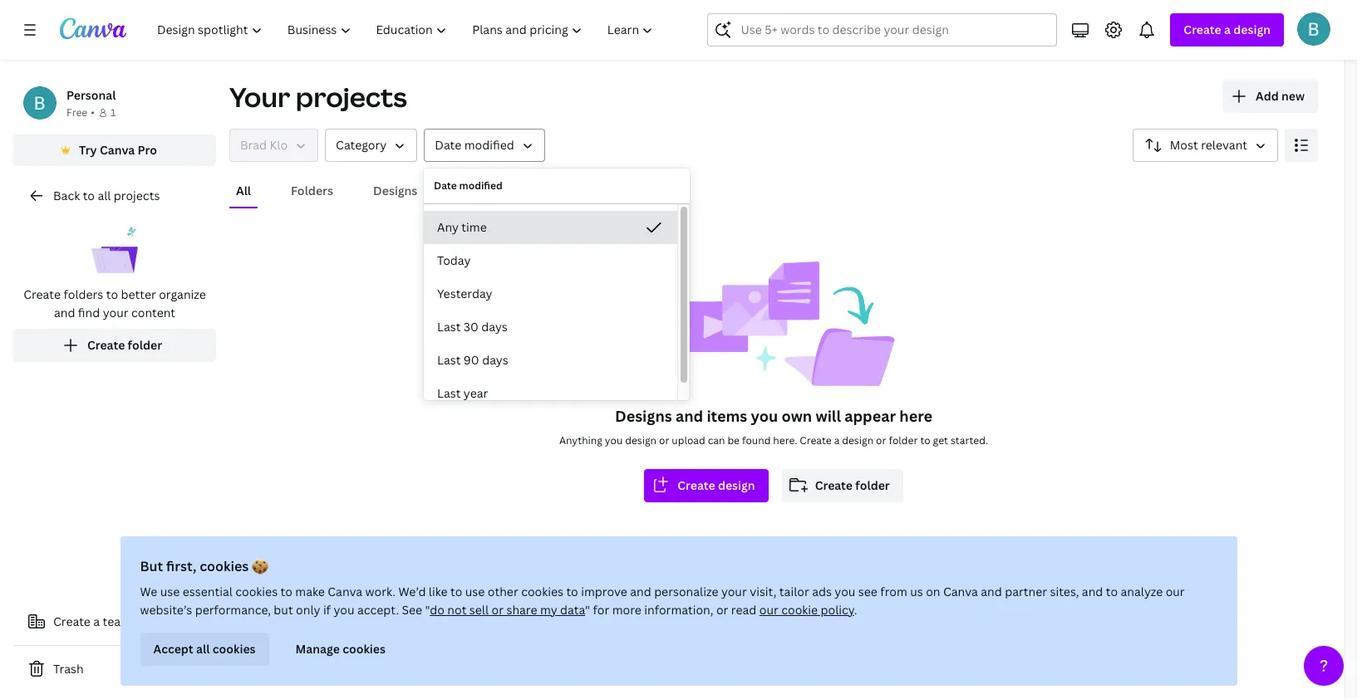 Task type: describe. For each thing, give the bounding box(es) containing it.
and right sites, on the bottom of the page
[[1082, 584, 1103, 600]]

your projects
[[229, 79, 407, 115]]

brad klo image
[[1298, 12, 1331, 46]]

new
[[1282, 88, 1305, 104]]

most relevant
[[1170, 137, 1248, 153]]

last 90 days option
[[424, 344, 677, 377]]

create design button
[[644, 470, 769, 503]]

and inside create folders to better organize and find your content
[[54, 305, 75, 321]]

2 " from the left
[[585, 603, 590, 618]]

cookie
[[782, 603, 818, 618]]

today option
[[424, 244, 677, 278]]

create a team
[[53, 614, 131, 630]]

more
[[612, 603, 642, 618]]

manage
[[296, 642, 340, 657]]

we use essential cookies to make canva work. we'd like to use other cookies to improve and personalize your visit, tailor ads you see from us on canva and partner sites, and to analyze our website's performance, but only if you accept. see "
[[140, 584, 1185, 618]]

Owner button
[[229, 129, 318, 162]]

team
[[103, 614, 131, 630]]

Date modified button
[[424, 129, 545, 162]]

and up the do not sell or share my data " for more information, or read our cookie policy .
[[630, 584, 651, 600]]

date inside button
[[435, 137, 462, 153]]

back
[[53, 188, 80, 204]]

create a team button
[[13, 606, 216, 639]]

try
[[79, 142, 97, 158]]

data
[[560, 603, 585, 618]]

but first, cookies 🍪 dialog
[[120, 537, 1237, 687]]

you up policy
[[835, 584, 856, 600]]

to up but
[[281, 584, 292, 600]]

30
[[464, 319, 479, 335]]

canva inside try canva pro button
[[100, 142, 135, 158]]

do not sell or share my data " for more information, or read our cookie policy .
[[430, 603, 857, 618]]

you right anything
[[605, 434, 623, 448]]

or left the upload
[[659, 434, 669, 448]]

create folders to better organize and find your content
[[23, 287, 206, 321]]

share
[[507, 603, 537, 618]]

last for last year
[[437, 386, 461, 401]]

partner
[[1005, 584, 1047, 600]]

2 vertical spatial folder
[[856, 478, 890, 494]]

performance,
[[195, 603, 271, 618]]

0 horizontal spatial our
[[760, 603, 779, 618]]

not
[[447, 603, 467, 618]]

us
[[910, 584, 923, 600]]

if
[[323, 603, 331, 618]]

images
[[457, 183, 497, 199]]

top level navigation element
[[146, 13, 668, 47]]

days for last 90 days
[[482, 352, 508, 368]]

create inside dropdown button
[[1184, 22, 1222, 37]]

personalize
[[654, 584, 719, 600]]

today button
[[424, 244, 677, 278]]

read
[[731, 603, 757, 618]]

yesterday option
[[424, 278, 677, 311]]

modified inside button
[[464, 137, 514, 153]]

folder inside 'designs and items you own will appear here anything you design or upload can be found here. create a design or folder to get started.'
[[889, 434, 918, 448]]

year
[[464, 386, 488, 401]]

and inside 'designs and items you own will appear here anything you design or upload can be found here. create a design or folder to get started.'
[[676, 406, 703, 426]]

do
[[430, 603, 445, 618]]

relevant
[[1201, 137, 1248, 153]]

to right "back"
[[83, 188, 95, 204]]

content
[[131, 305, 175, 321]]

try canva pro button
[[13, 135, 216, 166]]

create inside create folders to better organize and find your content
[[23, 287, 61, 303]]

a for design
[[1224, 22, 1231, 37]]

back to all projects
[[53, 188, 160, 204]]

create design
[[678, 478, 755, 494]]

organize
[[159, 287, 206, 303]]

or down appear on the bottom of the page
[[876, 434, 886, 448]]

be
[[728, 434, 740, 448]]

sites,
[[1050, 584, 1079, 600]]

we
[[140, 584, 157, 600]]

tailor
[[780, 584, 809, 600]]

accept
[[153, 642, 193, 657]]

1 horizontal spatial canva
[[328, 584, 363, 600]]

here
[[900, 406, 933, 426]]

or right sell
[[492, 603, 504, 618]]

designs for designs and items you own will appear here anything you design or upload can be found here. create a design or folder to get started.
[[615, 406, 672, 426]]

create a design button
[[1171, 13, 1284, 47]]

will
[[816, 406, 841, 426]]

but
[[274, 603, 293, 618]]

work.
[[365, 584, 396, 600]]

cookies up the essential
[[200, 558, 249, 576]]

personal
[[66, 87, 116, 103]]

today
[[437, 253, 471, 268]]

a inside 'designs and items you own will appear here anything you design or upload can be found here. create a design or folder to get started.'
[[834, 434, 840, 448]]

to left analyze
[[1106, 584, 1118, 600]]

all
[[236, 183, 251, 199]]

own
[[782, 406, 812, 426]]

designs for designs
[[373, 183, 418, 199]]

2 horizontal spatial canva
[[943, 584, 978, 600]]

last year
[[437, 386, 488, 401]]

for
[[593, 603, 610, 618]]

•
[[91, 106, 95, 120]]

last 30 days
[[437, 319, 508, 335]]

upload
[[672, 434, 705, 448]]

1 horizontal spatial create folder
[[815, 478, 890, 494]]

but first, cookies 🍪
[[140, 558, 269, 576]]

your inside create folders to better organize and find your content
[[103, 305, 128, 321]]

ads
[[812, 584, 832, 600]]

brad
[[240, 137, 267, 153]]

images button
[[451, 175, 504, 207]]

any time
[[437, 219, 487, 235]]

but
[[140, 558, 163, 576]]

any time button
[[424, 211, 677, 244]]

items
[[707, 406, 748, 426]]



Task type: locate. For each thing, give the bounding box(es) containing it.
designs down category button
[[373, 183, 418, 199]]

1 vertical spatial your
[[721, 584, 747, 600]]

to inside create folders to better organize and find your content
[[106, 287, 118, 303]]

see
[[858, 584, 878, 600]]

0 vertical spatial date
[[435, 137, 462, 153]]

0 vertical spatial a
[[1224, 22, 1231, 37]]

first,
[[166, 558, 196, 576]]

designs button
[[367, 175, 424, 207]]

0 vertical spatial your
[[103, 305, 128, 321]]

1 vertical spatial modified
[[459, 179, 503, 193]]

" inside we use essential cookies to make canva work. we'd like to use other cookies to improve and personalize your visit, tailor ads you see from us on canva and partner sites, and to analyze our website's performance, but only if you accept. see "
[[425, 603, 430, 618]]

last 30 days option
[[424, 311, 677, 344]]

here.
[[773, 434, 797, 448]]

1 vertical spatial a
[[834, 434, 840, 448]]

1 vertical spatial create folder
[[815, 478, 890, 494]]

folder
[[128, 337, 162, 353], [889, 434, 918, 448], [856, 478, 890, 494]]

and up the upload
[[676, 406, 703, 426]]

on
[[926, 584, 941, 600]]

folder down appear on the bottom of the page
[[856, 478, 890, 494]]

1 horizontal spatial create folder button
[[782, 470, 903, 503]]

0 horizontal spatial use
[[160, 584, 180, 600]]

last for last 30 days
[[437, 319, 461, 335]]

date modified up time at the top of the page
[[434, 179, 503, 193]]

create inside 'designs and items you own will appear here anything you design or upload can be found here. create a design or folder to get started.'
[[800, 434, 832, 448]]

create a design
[[1184, 22, 1271, 37]]

folder down content
[[128, 337, 162, 353]]

designs
[[373, 183, 418, 199], [615, 406, 672, 426]]

our right analyze
[[1166, 584, 1185, 600]]

use up sell
[[465, 584, 485, 600]]

trash link
[[13, 653, 216, 687]]

all
[[98, 188, 111, 204], [196, 642, 210, 657]]

2 last from the top
[[437, 352, 461, 368]]

.
[[854, 603, 857, 618]]

only
[[296, 603, 320, 618]]

to left get at bottom
[[920, 434, 931, 448]]

modified down date modified button
[[459, 179, 503, 193]]

0 horizontal spatial projects
[[114, 188, 160, 204]]

1 horizontal spatial "
[[585, 603, 590, 618]]

a up add new 'dropdown button' in the top right of the page
[[1224, 22, 1231, 37]]

0 vertical spatial folder
[[128, 337, 162, 353]]

information,
[[644, 603, 714, 618]]

started.
[[951, 434, 988, 448]]

2 horizontal spatial a
[[1224, 22, 1231, 37]]

0 horizontal spatial create folder
[[87, 337, 162, 353]]

category
[[336, 137, 387, 153]]

date up images
[[435, 137, 462, 153]]

days right 30
[[481, 319, 508, 335]]

a left "team"
[[93, 614, 100, 630]]

1 vertical spatial our
[[760, 603, 779, 618]]

0 horizontal spatial your
[[103, 305, 128, 321]]

cookies
[[200, 558, 249, 576], [235, 584, 278, 600], [521, 584, 564, 600], [213, 642, 256, 657], [343, 642, 386, 657]]

your inside we use essential cookies to make canva work. we'd like to use other cookies to improve and personalize your visit, tailor ads you see from us on canva and partner sites, and to analyze our website's performance, but only if you accept. see "
[[721, 584, 747, 600]]

date modified inside date modified button
[[435, 137, 514, 153]]

3 last from the top
[[437, 386, 461, 401]]

1 " from the left
[[425, 603, 430, 618]]

or
[[659, 434, 669, 448], [876, 434, 886, 448], [492, 603, 504, 618], [716, 603, 729, 618]]

visit,
[[750, 584, 777, 600]]

accept.
[[357, 603, 399, 618]]

create folder down appear on the bottom of the page
[[815, 478, 890, 494]]

2 vertical spatial a
[[93, 614, 100, 630]]

0 horizontal spatial canva
[[100, 142, 135, 158]]

a
[[1224, 22, 1231, 37], [834, 434, 840, 448], [93, 614, 100, 630]]

list box containing any time
[[424, 211, 677, 411]]

last left 90
[[437, 352, 461, 368]]

you right if
[[334, 603, 354, 618]]

essential
[[183, 584, 233, 600]]

2 use from the left
[[465, 584, 485, 600]]

1 vertical spatial all
[[196, 642, 210, 657]]

add new
[[1256, 88, 1305, 104]]

last for last 90 days
[[437, 352, 461, 368]]

0 vertical spatial modified
[[464, 137, 514, 153]]

create folder button down find
[[13, 329, 216, 362]]

create folder down create folders to better organize and find your content
[[87, 337, 162, 353]]

folders
[[64, 287, 103, 303]]

1 vertical spatial folder
[[889, 434, 918, 448]]

from
[[881, 584, 908, 600]]

pro
[[138, 142, 157, 158]]

last year button
[[424, 377, 677, 411]]

projects down pro
[[114, 188, 160, 204]]

found
[[742, 434, 771, 448]]

design down be
[[718, 478, 755, 494]]

1 vertical spatial date
[[434, 179, 457, 193]]

1 horizontal spatial use
[[465, 584, 485, 600]]

modified up images
[[464, 137, 514, 153]]

most
[[1170, 137, 1198, 153]]

folder down here
[[889, 434, 918, 448]]

projects up category
[[296, 79, 407, 115]]

any time option
[[424, 211, 677, 244]]

0 horizontal spatial a
[[93, 614, 100, 630]]

a for team
[[93, 614, 100, 630]]

can
[[708, 434, 725, 448]]

1 vertical spatial projects
[[114, 188, 160, 204]]

90
[[464, 352, 479, 368]]

cookies down accept. on the bottom left of page
[[343, 642, 386, 657]]

you
[[751, 406, 778, 426], [605, 434, 623, 448], [835, 584, 856, 600], [334, 603, 354, 618]]

0 horizontal spatial designs
[[373, 183, 418, 199]]

create folder
[[87, 337, 162, 353], [815, 478, 890, 494]]

0 vertical spatial create folder button
[[13, 329, 216, 362]]

trash
[[53, 662, 84, 677]]

Search search field
[[741, 14, 1024, 46]]

other
[[488, 584, 518, 600]]

0 vertical spatial days
[[481, 319, 508, 335]]

days inside button
[[481, 319, 508, 335]]

and left partner
[[981, 584, 1002, 600]]

use
[[160, 584, 180, 600], [465, 584, 485, 600]]

0 horizontal spatial create folder button
[[13, 329, 216, 362]]

better
[[121, 287, 156, 303]]

date left images
[[434, 179, 457, 193]]

1 horizontal spatial projects
[[296, 79, 407, 115]]

our inside we use essential cookies to make canva work. we'd like to use other cookies to improve and personalize your visit, tailor ads you see from us on canva and partner sites, and to analyze our website's performance, but only if you accept. see "
[[1166, 584, 1185, 600]]

cookies up my
[[521, 584, 564, 600]]

🍪
[[252, 558, 269, 576]]

or left read
[[716, 603, 729, 618]]

last inside button
[[437, 352, 461, 368]]

0 horizontal spatial "
[[425, 603, 430, 618]]

1 vertical spatial last
[[437, 352, 461, 368]]

accept all cookies
[[153, 642, 256, 657]]

our cookie policy link
[[760, 603, 854, 618]]

free •
[[66, 106, 95, 120]]

0 vertical spatial all
[[98, 188, 111, 204]]

back to all projects link
[[13, 180, 216, 213]]

get
[[933, 434, 948, 448]]

a down will
[[834, 434, 840, 448]]

last inside "button"
[[437, 386, 461, 401]]

do not sell or share my data link
[[430, 603, 585, 618]]

design down appear on the bottom of the page
[[842, 434, 874, 448]]

projects
[[296, 79, 407, 115], [114, 188, 160, 204]]

0 horizontal spatial all
[[98, 188, 111, 204]]

yesterday
[[437, 286, 493, 302]]

design inside dropdown button
[[1234, 22, 1271, 37]]

use up the website's
[[160, 584, 180, 600]]

designs and items you own will appear here anything you design or upload can be found here. create a design or folder to get started.
[[559, 406, 988, 448]]

2 vertical spatial last
[[437, 386, 461, 401]]

a inside dropdown button
[[1224, 22, 1231, 37]]

sell
[[470, 603, 489, 618]]

1 last from the top
[[437, 319, 461, 335]]

last year option
[[424, 377, 677, 411]]

any
[[437, 219, 459, 235]]

0 vertical spatial projects
[[296, 79, 407, 115]]

1 horizontal spatial our
[[1166, 584, 1185, 600]]

days
[[481, 319, 508, 335], [482, 352, 508, 368]]

improve
[[581, 584, 627, 600]]

1 vertical spatial create folder button
[[782, 470, 903, 503]]

you up found
[[751, 406, 778, 426]]

and left find
[[54, 305, 75, 321]]

your
[[103, 305, 128, 321], [721, 584, 747, 600]]

find
[[78, 305, 100, 321]]

1 vertical spatial date modified
[[434, 179, 503, 193]]

date modified up images
[[435, 137, 514, 153]]

last 90 days button
[[424, 344, 677, 377]]

my
[[540, 603, 557, 618]]

1 horizontal spatial designs
[[615, 406, 672, 426]]

accept all cookies button
[[140, 633, 269, 667]]

designs inside button
[[373, 183, 418, 199]]

1 horizontal spatial your
[[721, 584, 747, 600]]

folders
[[291, 183, 333, 199]]

canva right on
[[943, 584, 978, 600]]

1 use from the left
[[160, 584, 180, 600]]

and
[[54, 305, 75, 321], [676, 406, 703, 426], [630, 584, 651, 600], [981, 584, 1002, 600], [1082, 584, 1103, 600]]

1 vertical spatial designs
[[615, 406, 672, 426]]

time
[[462, 219, 487, 235]]

last inside button
[[437, 319, 461, 335]]

0 vertical spatial create folder
[[87, 337, 162, 353]]

0 vertical spatial our
[[1166, 584, 1185, 600]]

0 vertical spatial designs
[[373, 183, 418, 199]]

yesterday button
[[424, 278, 677, 311]]

anything
[[559, 434, 603, 448]]

" left for
[[585, 603, 590, 618]]

canva right the try
[[100, 142, 135, 158]]

designs inside 'designs and items you own will appear here anything you design or upload can be found here. create a design or folder to get started.'
[[615, 406, 672, 426]]

all right accept
[[196, 642, 210, 657]]

all button
[[229, 175, 258, 207]]

Category button
[[325, 129, 417, 162]]

create folder button down will
[[782, 470, 903, 503]]

design left the upload
[[625, 434, 657, 448]]

all inside button
[[196, 642, 210, 657]]

to inside 'designs and items you own will appear here anything you design or upload can be found here. create a design or folder to get started.'
[[920, 434, 931, 448]]

days for last 30 days
[[481, 319, 508, 335]]

1 vertical spatial days
[[482, 352, 508, 368]]

website's
[[140, 603, 192, 618]]

your up read
[[721, 584, 747, 600]]

design inside button
[[718, 478, 755, 494]]

canva
[[100, 142, 135, 158], [328, 584, 363, 600], [943, 584, 978, 600]]

cookies down 🍪
[[235, 584, 278, 600]]

cookies down performance,
[[213, 642, 256, 657]]

to left better
[[106, 287, 118, 303]]

manage cookies button
[[282, 633, 399, 667]]

0 vertical spatial date modified
[[435, 137, 514, 153]]

None search field
[[708, 13, 1058, 47]]

design left brad klo image
[[1234, 22, 1271, 37]]

all right "back"
[[98, 188, 111, 204]]

list box
[[424, 211, 677, 411]]

1 horizontal spatial all
[[196, 642, 210, 657]]

last
[[437, 319, 461, 335], [437, 352, 461, 368], [437, 386, 461, 401]]

analyze
[[1121, 584, 1163, 600]]

your right find
[[103, 305, 128, 321]]

days right 90
[[482, 352, 508, 368]]

policy
[[821, 603, 854, 618]]

0 vertical spatial last
[[437, 319, 461, 335]]

add new button
[[1223, 80, 1318, 113]]

last left year
[[437, 386, 461, 401]]

designs up the upload
[[615, 406, 672, 426]]

brad klo
[[240, 137, 288, 153]]

Sort by button
[[1133, 129, 1278, 162]]

we'd
[[399, 584, 426, 600]]

canva up if
[[328, 584, 363, 600]]

to right like
[[451, 584, 462, 600]]

try canva pro
[[79, 142, 157, 158]]

to up the data at left
[[566, 584, 578, 600]]

appear
[[845, 406, 896, 426]]

last 90 days
[[437, 352, 508, 368]]

manage cookies
[[296, 642, 386, 657]]

our down visit,
[[760, 603, 779, 618]]

days inside button
[[482, 352, 508, 368]]

last 30 days button
[[424, 311, 677, 344]]

folders button
[[284, 175, 340, 207]]

like
[[429, 584, 448, 600]]

1 horizontal spatial a
[[834, 434, 840, 448]]

last left 30
[[437, 319, 461, 335]]

" right see
[[425, 603, 430, 618]]

a inside button
[[93, 614, 100, 630]]



Task type: vqa. For each thing, say whether or not it's contained in the screenshot.
list at left
no



